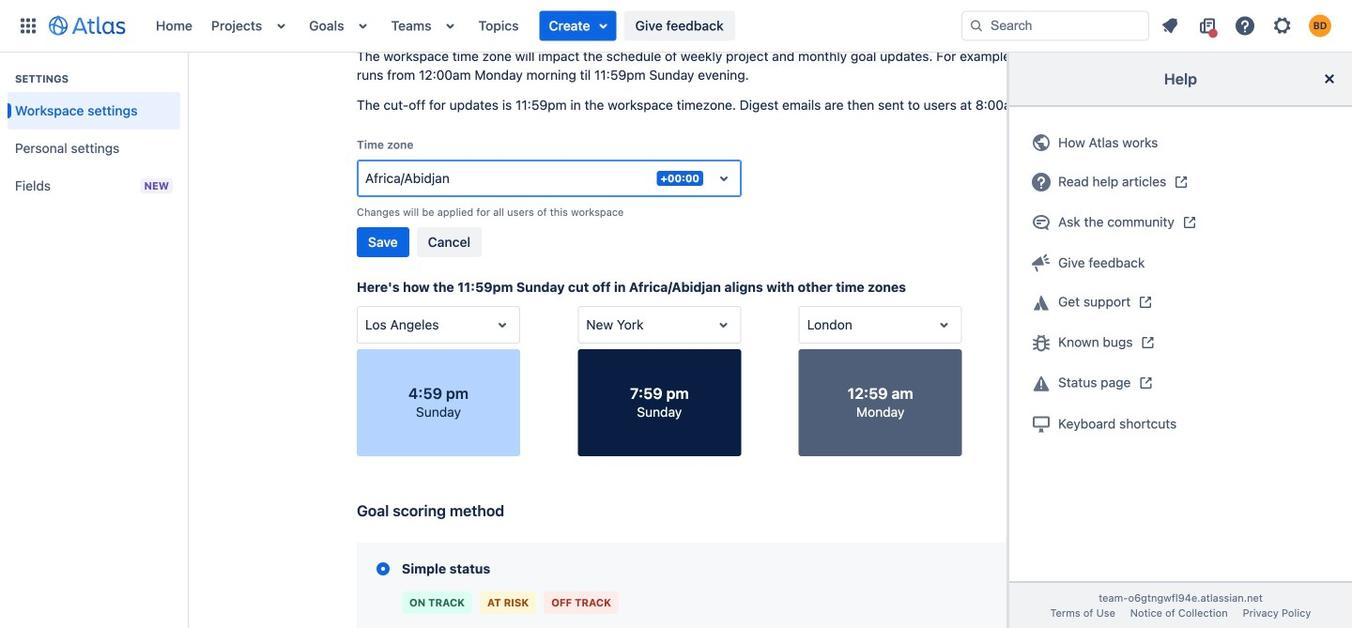 Task type: vqa. For each thing, say whether or not it's contained in the screenshot.
the right open image
yes



Task type: locate. For each thing, give the bounding box(es) containing it.
1 horizontal spatial list
[[1153, 11, 1341, 41]]

0 horizontal spatial open image
[[491, 314, 514, 336]]

list item
[[540, 11, 617, 41]]

banner
[[0, 0, 1352, 53]]

list item inside top 'element'
[[540, 11, 617, 41]]

open image
[[491, 314, 514, 336], [933, 314, 956, 336], [1154, 314, 1177, 336]]

None text field
[[807, 316, 811, 334]]

notifications image
[[1159, 15, 1181, 37]]

switch to... image
[[17, 15, 39, 37]]

list
[[147, 0, 962, 52], [1153, 11, 1341, 41]]

open image
[[713, 167, 735, 190], [712, 314, 735, 336]]

settings image
[[1272, 15, 1294, 37]]

search image
[[969, 18, 984, 33]]

top element
[[11, 0, 962, 52]]

heading
[[8, 71, 180, 86]]

group
[[8, 53, 180, 210]]

2 horizontal spatial open image
[[1154, 314, 1177, 336]]

None text field
[[365, 316, 369, 334], [586, 316, 590, 334], [365, 316, 369, 334], [586, 316, 590, 334]]

None search field
[[962, 11, 1149, 41]]

1 horizontal spatial open image
[[933, 314, 956, 336]]

1 vertical spatial open image
[[712, 314, 735, 336]]



Task type: describe. For each thing, give the bounding box(es) containing it.
0 horizontal spatial list
[[147, 0, 962, 52]]

account image
[[1309, 15, 1332, 37]]

Search field
[[962, 11, 1149, 41]]

1 open image from the left
[[491, 314, 514, 336]]

close image
[[1319, 68, 1341, 90]]

3 open image from the left
[[1154, 314, 1177, 336]]

help image
[[1234, 15, 1257, 37]]

2 open image from the left
[[933, 314, 956, 336]]

0 vertical spatial open image
[[713, 167, 735, 190]]



